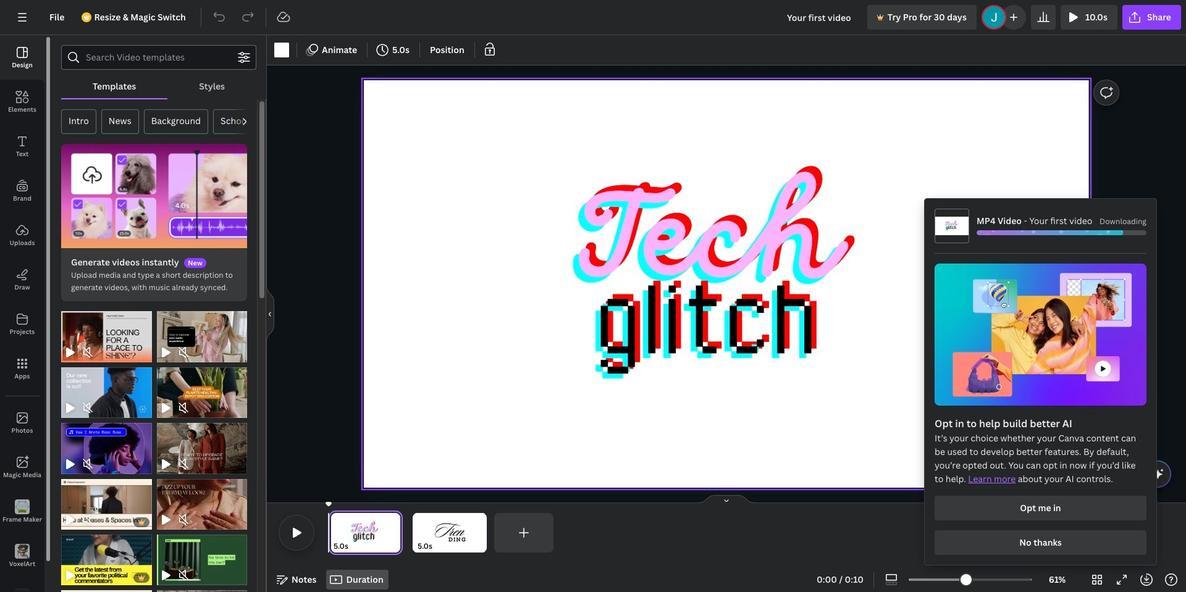 Task type: locate. For each thing, give the bounding box(es) containing it.
dall·e image
[[0, 579, 44, 593]]

1 trimming, end edge slider from the left
[[392, 513, 403, 553]]

Search Video templates search field
[[86, 46, 232, 69]]

hide pages image
[[697, 495, 756, 505]]

1 trimming, start edge slider from the left
[[329, 513, 340, 553]]

video in bright blue grey professional style group
[[61, 360, 152, 418]]

magic video example usage image
[[61, 144, 247, 249]]

neon yellow black grey podcast dynamic neons video podcast website group
[[61, 528, 152, 586]]

video in cream black modern elegance style group
[[157, 416, 247, 474]]

0 horizontal spatial trimming, end edge slider
[[392, 513, 403, 553]]

trimming, start edge slider
[[329, 513, 340, 553], [413, 513, 421, 553]]

2 trimming, start edge slider from the left
[[413, 513, 421, 553]]

trimming, end edge slider for first trimming, start edge slider from left
[[392, 513, 403, 553]]

video in dark green neon green bold bold style group
[[157, 528, 247, 586]]

brand hype reel video in cream beige black warm & modern style group
[[61, 472, 152, 530]]

1 horizontal spatial trimming, start edge slider
[[413, 513, 421, 553]]

0 horizontal spatial trimming, start edge slider
[[329, 513, 340, 553]]

side panel tab list
[[0, 35, 44, 593]]

trimming, end edge slider
[[392, 513, 403, 553], [478, 513, 487, 553]]

2 trimming, end edge slider from the left
[[478, 513, 487, 553]]

hide image
[[266, 284, 274, 344]]

#ffffff image
[[274, 43, 289, 57]]

Page title text field
[[354, 541, 359, 553]]

blue white ui digitalism music youtube intro group
[[61, 416, 152, 474]]

1 horizontal spatial trimming, end edge slider
[[478, 513, 487, 553]]

video in black and white brown simple and minimal simple and minimal style group
[[157, 304, 247, 363]]



Task type: vqa. For each thing, say whether or not it's contained in the screenshot.
The Typegradient image at the left bottom
no



Task type: describe. For each thing, give the bounding box(es) containing it.
Zoom button
[[1038, 570, 1078, 590]]

company hype video group
[[61, 304, 152, 363]]

video in orange bright purple simple and minimal simple style group
[[157, 360, 247, 418]]

video in dark green bright yellow modern elegance style group
[[157, 472, 247, 530]]

main menu bar
[[0, 0, 1186, 35]]

Design title text field
[[777, 5, 863, 30]]

video in pastel yellow brown bold style group
[[157, 584, 247, 593]]

trimming, end edge slider for 1st trimming, start edge slider from right
[[478, 513, 487, 553]]

food & restaurant promo video in green yellow red bold nostalgia style group
[[61, 584, 152, 593]]



